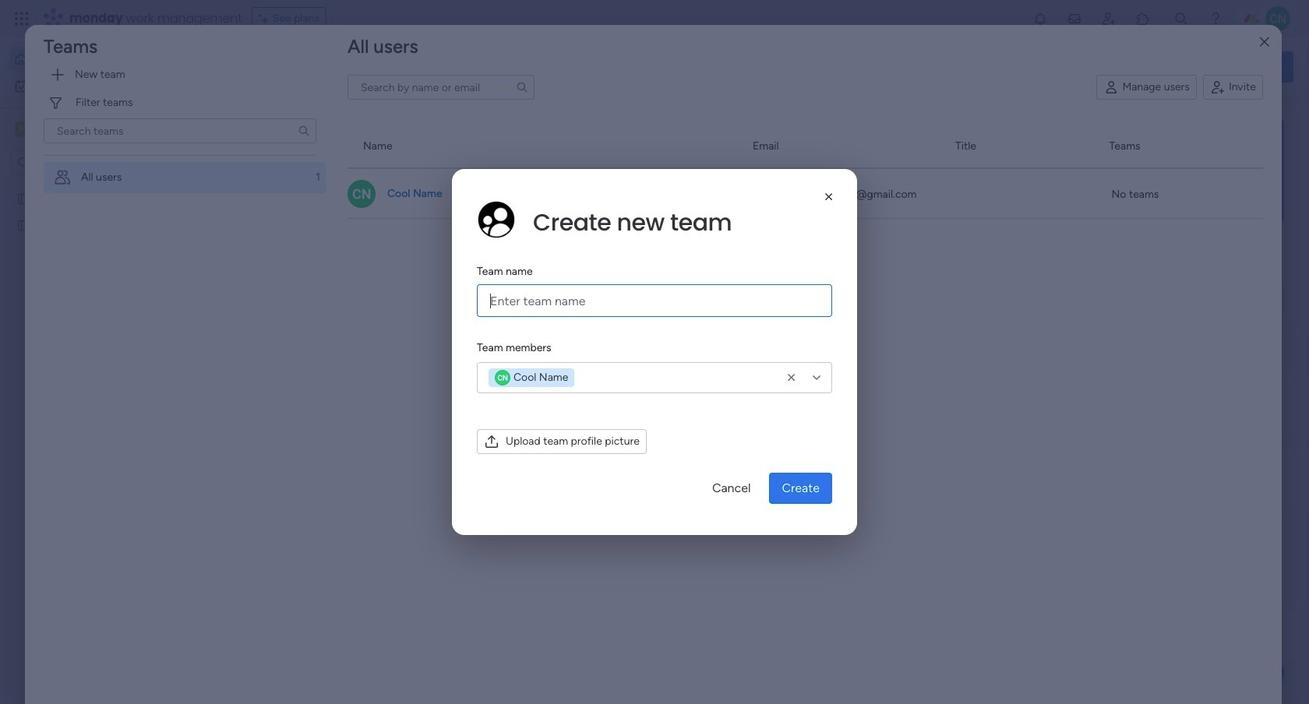 Task type: locate. For each thing, give the bounding box(es) containing it.
list box
[[0, 182, 199, 449]]

1 row from the top
[[348, 125, 1264, 169]]

0 vertical spatial cool name image
[[1266, 6, 1291, 31]]

invite members image
[[1101, 11, 1117, 27]]

Search in workspace field
[[33, 154, 130, 172]]

0 horizontal spatial cool name image
[[348, 180, 376, 208]]

notifications image
[[1033, 11, 1048, 27]]

1 vertical spatial public board image
[[518, 285, 535, 302]]

cool name image inside row
[[348, 180, 376, 208]]

option
[[9, 47, 189, 72], [9, 73, 189, 98], [44, 162, 327, 193], [0, 184, 199, 187]]

0 vertical spatial public board image
[[16, 217, 31, 232]]

help image
[[1208, 11, 1224, 27]]

1 horizontal spatial cool name image
[[1266, 6, 1291, 31]]

workspace image
[[15, 121, 30, 138]]

None search field
[[348, 75, 535, 100], [44, 118, 316, 143], [348, 75, 535, 100], [44, 118, 316, 143]]

search image
[[516, 81, 528, 94]]

0 element
[[398, 371, 418, 390], [398, 371, 418, 390]]

2 row from the top
[[348, 169, 1264, 219]]

grid
[[348, 125, 1264, 705]]

public board image
[[16, 217, 31, 232], [518, 285, 535, 302]]

add to favorites image
[[722, 285, 738, 300]]

search everything image
[[1174, 11, 1189, 27]]

public board image down public board image
[[16, 217, 31, 232]]

Enter team name text field
[[477, 285, 832, 317]]

document
[[452, 169, 857, 536]]

0 horizontal spatial public board image
[[16, 217, 31, 232]]

1 vertical spatial cool name image
[[348, 180, 376, 208]]

public board image up component "icon" on the left
[[518, 285, 535, 302]]

add to favorites image
[[465, 285, 480, 300]]

row
[[348, 125, 1264, 169], [348, 169, 1264, 219]]

component image
[[518, 309, 532, 323]]

cool name image
[[1266, 6, 1291, 31], [348, 180, 376, 208]]

dialog
[[0, 0, 1310, 705]]

1 horizontal spatial public board image
[[518, 285, 535, 302]]



Task type: describe. For each thing, give the bounding box(es) containing it.
help center element
[[1060, 447, 1294, 509]]

getting started element
[[1060, 372, 1294, 435]]

select product image
[[14, 11, 30, 27]]

templates image image
[[1074, 118, 1280, 225]]

Search teams search field
[[44, 118, 316, 143]]

quick search results list box
[[241, 146, 1023, 352]]

cool name element
[[489, 369, 575, 387]]

close image
[[822, 189, 837, 205]]

search image
[[298, 125, 310, 137]]

update feed image
[[1067, 11, 1083, 27]]

Search by name or email search field
[[348, 75, 535, 100]]

see plans image
[[259, 10, 273, 27]]

close image
[[1260, 36, 1270, 48]]

public board image
[[16, 191, 31, 206]]

workspace selection element
[[15, 120, 130, 140]]

close recently visited image
[[241, 127, 260, 146]]

monday marketplace image
[[1136, 11, 1151, 27]]



Task type: vqa. For each thing, say whether or not it's contained in the screenshot.
Show board description ICON
no



